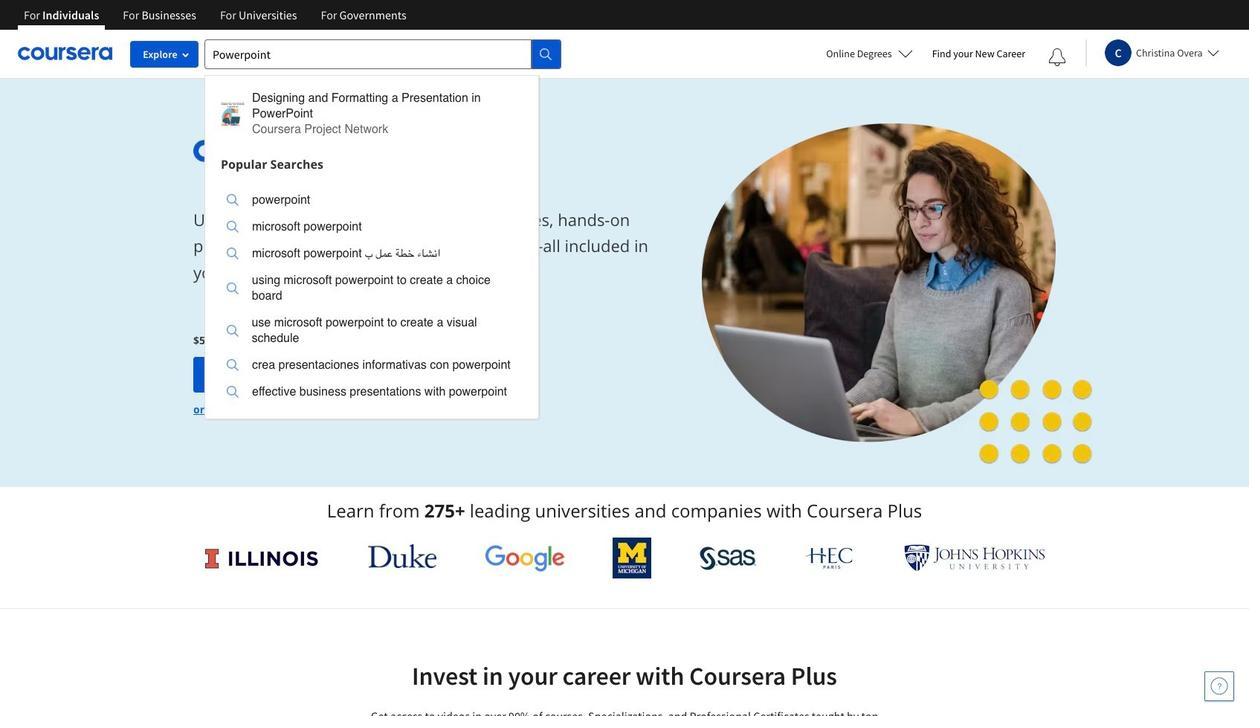 Task type: locate. For each thing, give the bounding box(es) containing it.
list box
[[205, 177, 538, 418]]

hec paris image
[[804, 543, 856, 573]]

university of michigan image
[[613, 538, 652, 579]]

autocomplete results list box
[[205, 75, 539, 419]]

sas image
[[700, 546, 756, 570]]

duke university image
[[368, 544, 437, 568]]

None search field
[[205, 39, 561, 419]]

university of illinois at urbana-champaign image
[[204, 546, 320, 570]]

suggestion image image
[[221, 102, 245, 126], [227, 194, 239, 206], [227, 221, 239, 233], [227, 248, 239, 260], [227, 282, 239, 294], [227, 325, 239, 337], [227, 359, 239, 371], [227, 386, 239, 398]]

coursera image
[[18, 42, 112, 66]]



Task type: describe. For each thing, give the bounding box(es) containing it.
list box inside autocomplete results 'list box'
[[205, 177, 538, 418]]

google image
[[485, 544, 565, 572]]

johns hopkins university image
[[904, 544, 1046, 572]]

coursera plus image
[[193, 140, 420, 162]]

banner navigation
[[12, 0, 418, 30]]

What do you want to learn? text field
[[205, 39, 532, 69]]

help center image
[[1211, 678, 1229, 695]]



Task type: vqa. For each thing, say whether or not it's contained in the screenshot.
Autocomplete results list box
yes



